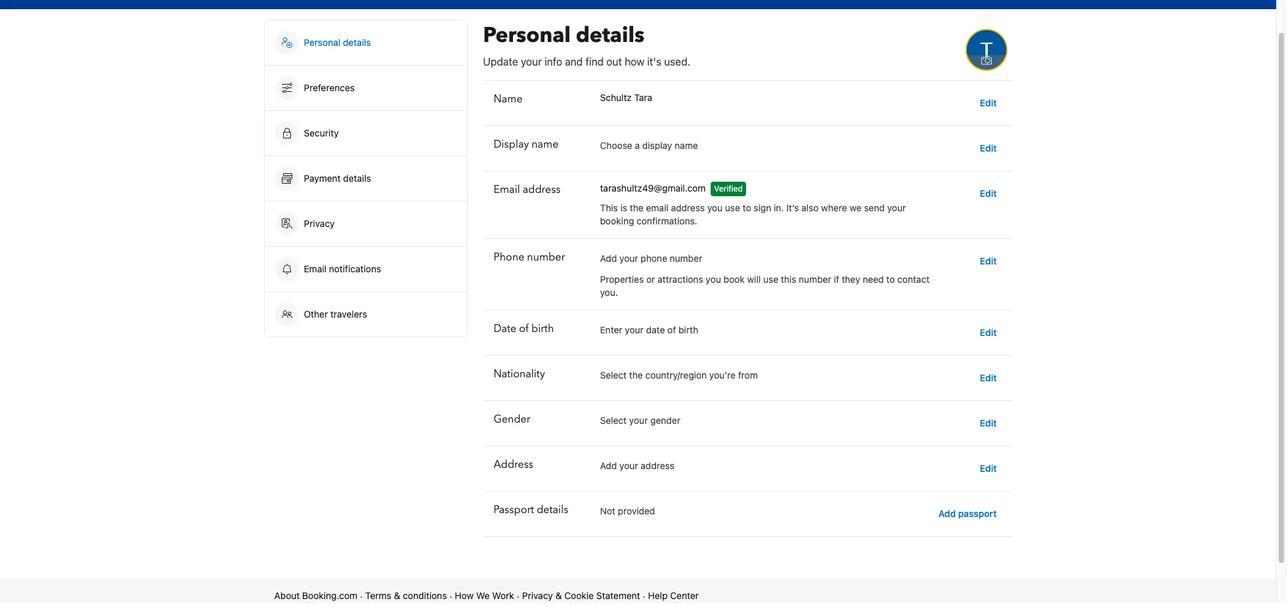 Task type: describe. For each thing, give the bounding box(es) containing it.
find
[[586, 56, 604, 68]]

personal details link
[[264, 20, 467, 65]]

& for privacy
[[556, 591, 562, 602]]

to inside the this is the email address you use to sign in. it's also where we send your booking confirmations.
[[743, 202, 752, 214]]

payment details link
[[264, 156, 467, 201]]

2 vertical spatial address
[[641, 461, 675, 472]]

your for add your phone number
[[620, 253, 638, 264]]

tarashultz49@gmail.com
[[600, 183, 706, 194]]

about booking.com
[[274, 591, 358, 602]]

how we work link
[[455, 590, 514, 603]]

security link
[[264, 111, 467, 156]]

privacy for privacy
[[304, 218, 335, 229]]

privacy & cookie statement link
[[522, 590, 640, 603]]

personal details update your info and find out how it's used.
[[483, 21, 691, 68]]

1 vertical spatial the
[[629, 370, 643, 381]]

1 horizontal spatial name
[[675, 140, 698, 151]]

passport
[[959, 509, 997, 520]]

help center
[[648, 591, 699, 602]]

other
[[304, 309, 328, 320]]

gender
[[494, 413, 531, 427]]

update
[[483, 56, 518, 68]]

1 horizontal spatial birth
[[679, 325, 699, 336]]

add for add your address
[[600, 461, 617, 472]]

date
[[646, 325, 665, 336]]

other travelers link
[[264, 292, 467, 337]]

display name
[[494, 137, 559, 152]]

add for add passport
[[939, 509, 956, 520]]

schultz tara
[[600, 92, 653, 103]]

display
[[494, 137, 529, 152]]

sign
[[754, 202, 772, 214]]

add for add your phone number
[[600, 253, 617, 264]]

this
[[600, 202, 618, 214]]

use for email address
[[725, 202, 741, 214]]

address
[[494, 458, 534, 472]]

out
[[607, 56, 622, 68]]

verified
[[715, 184, 743, 194]]

0 horizontal spatial birth
[[532, 322, 554, 336]]

we
[[850, 202, 862, 214]]

edit for nationality
[[980, 373, 997, 384]]

edit for phone number
[[980, 256, 997, 267]]

0 horizontal spatial number
[[527, 250, 565, 265]]

contact
[[898, 274, 930, 285]]

help center link
[[648, 590, 699, 603]]

schultz
[[600, 92, 632, 103]]

enter
[[600, 325, 623, 336]]

send
[[864, 202, 885, 214]]

you inside properties or attractions you book will use this number if they need to contact you.
[[706, 274, 721, 285]]

email for email address
[[494, 183, 520, 197]]

also
[[802, 202, 819, 214]]

personal for personal details update your info and find out how it's used.
[[483, 21, 571, 50]]

privacy for privacy & cookie statement
[[522, 591, 553, 602]]

phone number
[[494, 250, 565, 265]]

1 horizontal spatial number
[[670, 253, 703, 264]]

date
[[494, 322, 517, 336]]

cookie
[[565, 591, 594, 602]]

0 horizontal spatial of
[[519, 322, 529, 336]]

edit button for nationality
[[975, 367, 1002, 390]]

choose
[[600, 140, 633, 151]]

personal details
[[304, 37, 371, 48]]

we
[[476, 591, 490, 602]]

about
[[274, 591, 300, 602]]

edit button for phone number
[[975, 250, 1002, 273]]

to inside properties or attractions you book will use this number if they need to contact you.
[[887, 274, 895, 285]]

if
[[834, 274, 840, 285]]

you.
[[600, 287, 618, 298]]

and
[[565, 56, 583, 68]]

properties
[[600, 274, 644, 285]]

payment details
[[304, 173, 374, 184]]

edit button for date of birth
[[975, 321, 1002, 345]]

how
[[625, 56, 645, 68]]

not provided
[[600, 506, 655, 517]]

you inside the this is the email address you use to sign in. it's also where we send your booking confirmations.
[[708, 202, 723, 214]]

edit for gender
[[980, 418, 997, 429]]

you're
[[710, 370, 736, 381]]

passport
[[494, 503, 534, 518]]

how
[[455, 591, 474, 602]]

where
[[822, 202, 847, 214]]

this
[[781, 274, 797, 285]]

edit button for email address
[[975, 182, 1002, 206]]

email notifications link
[[264, 247, 467, 292]]

payment
[[304, 173, 341, 184]]

name
[[494, 92, 523, 106]]

need
[[863, 274, 884, 285]]

email
[[646, 202, 669, 214]]

select the country/region you're from
[[600, 370, 758, 381]]

it's
[[647, 56, 662, 68]]

help
[[648, 591, 668, 602]]

display
[[643, 140, 672, 151]]

passport details
[[494, 503, 569, 518]]

confirmations.
[[637, 216, 698, 227]]



Task type: vqa. For each thing, say whether or not it's contained in the screenshot.
topmost "details"
no



Task type: locate. For each thing, give the bounding box(es) containing it.
number inside properties or attractions you book will use this number if they need to contact you.
[[799, 274, 832, 285]]

details for passport details
[[537, 503, 569, 518]]

about booking.com link
[[274, 590, 358, 603]]

select for nationality
[[600, 370, 627, 381]]

0 horizontal spatial to
[[743, 202, 752, 214]]

you left book
[[706, 274, 721, 285]]

2 edit from the top
[[980, 143, 997, 154]]

privacy
[[304, 218, 335, 229], [522, 591, 553, 602]]

5 edit button from the top
[[975, 321, 1002, 345]]

0 horizontal spatial name
[[532, 137, 559, 152]]

& right terms
[[394, 591, 400, 602]]

your up not provided
[[620, 461, 638, 472]]

0 vertical spatial add
[[600, 253, 617, 264]]

preferences
[[304, 82, 355, 93]]

2 & from the left
[[556, 591, 562, 602]]

center
[[670, 591, 699, 602]]

0 vertical spatial privacy
[[304, 218, 335, 229]]

1 horizontal spatial privacy
[[522, 591, 553, 602]]

the
[[630, 202, 644, 214], [629, 370, 643, 381]]

0 vertical spatial you
[[708, 202, 723, 214]]

to right need
[[887, 274, 895, 285]]

1 vertical spatial email
[[304, 264, 327, 275]]

or
[[647, 274, 655, 285]]

edit for address
[[980, 463, 997, 474]]

edit button for display name
[[975, 137, 1002, 160]]

0 vertical spatial address
[[523, 183, 561, 197]]

address down the gender
[[641, 461, 675, 472]]

1 horizontal spatial personal
[[483, 21, 571, 50]]

statement
[[597, 591, 640, 602]]

tara
[[634, 92, 653, 103]]

address down the display name
[[523, 183, 561, 197]]

your for enter your date of birth
[[625, 325, 644, 336]]

choose a display name
[[600, 140, 698, 151]]

how we work
[[455, 591, 514, 602]]

edit button for name
[[975, 91, 1002, 115]]

your right send
[[888, 202, 906, 214]]

your for add your address
[[620, 461, 638, 472]]

edit for date of birth
[[980, 327, 997, 338]]

edit for email address
[[980, 188, 997, 199]]

phone
[[494, 250, 525, 265]]

details right payment on the top left of the page
[[343, 173, 371, 184]]

is
[[621, 202, 628, 214]]

the right is
[[630, 202, 644, 214]]

the left country/region on the right of the page
[[629, 370, 643, 381]]

used.
[[664, 56, 691, 68]]

details inside personal details update your info and find out how it's used.
[[576, 21, 645, 50]]

3 edit button from the top
[[975, 182, 1002, 206]]

use right will
[[764, 274, 779, 285]]

privacy link
[[264, 202, 467, 246]]

travelers
[[331, 309, 367, 320]]

1 horizontal spatial of
[[668, 325, 676, 336]]

1 vertical spatial privacy
[[522, 591, 553, 602]]

this is the email address you use to sign in. it's also where we send your booking confirmations.
[[600, 202, 906, 227]]

you
[[708, 202, 723, 214], [706, 274, 721, 285]]

1 vertical spatial add
[[600, 461, 617, 472]]

provided
[[618, 506, 655, 517]]

1 select from the top
[[600, 370, 627, 381]]

number up attractions
[[670, 253, 703, 264]]

from
[[738, 370, 758, 381]]

of
[[519, 322, 529, 336], [668, 325, 676, 336]]

add your address
[[600, 461, 675, 472]]

0 vertical spatial use
[[725, 202, 741, 214]]

edit for name
[[980, 97, 997, 108]]

email notifications
[[304, 264, 381, 275]]

use inside the this is the email address you use to sign in. it's also where we send your booking confirmations.
[[725, 202, 741, 214]]

notifications
[[329, 264, 381, 275]]

1 vertical spatial select
[[600, 415, 627, 426]]

3 edit from the top
[[980, 188, 997, 199]]

country/region
[[646, 370, 707, 381]]

personal up update
[[483, 21, 571, 50]]

preferences link
[[264, 66, 467, 110]]

privacy down payment on the top left of the page
[[304, 218, 335, 229]]

your
[[521, 56, 542, 68], [888, 202, 906, 214], [620, 253, 638, 264], [625, 325, 644, 336], [629, 415, 648, 426], [620, 461, 638, 472]]

your for select your gender
[[629, 415, 648, 426]]

info
[[545, 56, 562, 68]]

attractions
[[658, 274, 704, 285]]

& inside terms & conditions link
[[394, 591, 400, 602]]

your inside personal details update your info and find out how it's used.
[[521, 56, 542, 68]]

7 edit button from the top
[[975, 412, 1002, 436]]

select up add your address
[[600, 415, 627, 426]]

6 edit button from the top
[[975, 367, 1002, 390]]

privacy right work
[[522, 591, 553, 602]]

name
[[532, 137, 559, 152], [675, 140, 698, 151]]

details up "preferences" 'link'
[[343, 37, 371, 48]]

8 edit button from the top
[[975, 457, 1002, 481]]

security
[[304, 127, 339, 139]]

& left cookie
[[556, 591, 562, 602]]

your inside the this is the email address you use to sign in. it's also where we send your booking confirmations.
[[888, 202, 906, 214]]

your up properties in the top of the page
[[620, 253, 638, 264]]

1 vertical spatial use
[[764, 274, 779, 285]]

1 edit button from the top
[[975, 91, 1002, 115]]

6 edit from the top
[[980, 373, 997, 384]]

address up confirmations.
[[671, 202, 705, 214]]

&
[[394, 591, 400, 602], [556, 591, 562, 602]]

email down the display
[[494, 183, 520, 197]]

use down verified
[[725, 202, 741, 214]]

terms & conditions
[[365, 591, 447, 602]]

personal up preferences
[[304, 37, 341, 48]]

work
[[492, 591, 514, 602]]

phone
[[641, 253, 668, 264]]

book
[[724, 274, 745, 285]]

select down enter
[[600, 370, 627, 381]]

add passport
[[939, 509, 997, 520]]

2 horizontal spatial number
[[799, 274, 832, 285]]

0 horizontal spatial personal
[[304, 37, 341, 48]]

edit button for gender
[[975, 412, 1002, 436]]

select
[[600, 370, 627, 381], [600, 415, 627, 426]]

4 edit button from the top
[[975, 250, 1002, 273]]

7 edit from the top
[[980, 418, 997, 429]]

0 vertical spatial to
[[743, 202, 752, 214]]

details up out
[[576, 21, 645, 50]]

2 vertical spatial add
[[939, 509, 956, 520]]

personal for personal details
[[304, 37, 341, 48]]

use for phone number
[[764, 274, 779, 285]]

add up properties in the top of the page
[[600, 253, 617, 264]]

0 vertical spatial email
[[494, 183, 520, 197]]

select your gender
[[600, 415, 681, 426]]

1 horizontal spatial email
[[494, 183, 520, 197]]

number
[[527, 250, 565, 265], [670, 253, 703, 264], [799, 274, 832, 285]]

a
[[635, 140, 640, 151]]

add your phone number
[[600, 253, 703, 264]]

properties or attractions you book will use this number if they need to contact you.
[[600, 274, 930, 298]]

1 horizontal spatial to
[[887, 274, 895, 285]]

edit button
[[975, 91, 1002, 115], [975, 137, 1002, 160], [975, 182, 1002, 206], [975, 250, 1002, 273], [975, 321, 1002, 345], [975, 367, 1002, 390], [975, 412, 1002, 436], [975, 457, 1002, 481]]

add inside dropdown button
[[939, 509, 956, 520]]

add up not
[[600, 461, 617, 472]]

email for email notifications
[[304, 264, 327, 275]]

it's
[[787, 202, 799, 214]]

edit button for address
[[975, 457, 1002, 481]]

personal inside personal details update your info and find out how it's used.
[[483, 21, 571, 50]]

other travelers
[[304, 309, 367, 320]]

date of birth
[[494, 322, 554, 336]]

enter your date of birth
[[600, 325, 699, 336]]

1 vertical spatial address
[[671, 202, 705, 214]]

personal
[[483, 21, 571, 50], [304, 37, 341, 48]]

1 vertical spatial you
[[706, 274, 721, 285]]

8 edit from the top
[[980, 463, 997, 474]]

2 edit button from the top
[[975, 137, 1002, 160]]

1 horizontal spatial use
[[764, 274, 779, 285]]

edit for display name
[[980, 143, 997, 154]]

& inside privacy & cookie statement link
[[556, 591, 562, 602]]

you down verified
[[708, 202, 723, 214]]

0 horizontal spatial &
[[394, 591, 400, 602]]

0 vertical spatial the
[[630, 202, 644, 214]]

in.
[[774, 202, 784, 214]]

4 edit from the top
[[980, 256, 997, 267]]

& for terms
[[394, 591, 400, 602]]

birth
[[532, 322, 554, 336], [679, 325, 699, 336]]

they
[[842, 274, 861, 285]]

your left the info
[[521, 56, 542, 68]]

number right phone
[[527, 250, 565, 265]]

terms & conditions link
[[365, 590, 447, 603]]

2 select from the top
[[600, 415, 627, 426]]

will
[[747, 274, 761, 285]]

not
[[600, 506, 616, 517]]

to left 'sign'
[[743, 202, 752, 214]]

the inside the this is the email address you use to sign in. it's also where we send your booking confirmations.
[[630, 202, 644, 214]]

your left the gender
[[629, 415, 648, 426]]

0 horizontal spatial privacy
[[304, 218, 335, 229]]

details for personal details update your info and find out how it's used.
[[576, 21, 645, 50]]

terms
[[365, 591, 392, 602]]

5 edit from the top
[[980, 327, 997, 338]]

0 horizontal spatial use
[[725, 202, 741, 214]]

1 vertical spatial to
[[887, 274, 895, 285]]

add
[[600, 253, 617, 264], [600, 461, 617, 472], [939, 509, 956, 520]]

number left if at the right
[[799, 274, 832, 285]]

gender
[[651, 415, 681, 426]]

use inside properties or attractions you book will use this number if they need to contact you.
[[764, 274, 779, 285]]

select for gender
[[600, 415, 627, 426]]

details for payment details
[[343, 173, 371, 184]]

email address
[[494, 183, 561, 197]]

edit
[[980, 97, 997, 108], [980, 143, 997, 154], [980, 188, 997, 199], [980, 256, 997, 267], [980, 327, 997, 338], [980, 373, 997, 384], [980, 418, 997, 429], [980, 463, 997, 474]]

1 & from the left
[[394, 591, 400, 602]]

0 horizontal spatial email
[[304, 264, 327, 275]]

0 vertical spatial select
[[600, 370, 627, 381]]

privacy & cookie statement
[[522, 591, 640, 602]]

email left notifications
[[304, 264, 327, 275]]

address inside the this is the email address you use to sign in. it's also where we send your booking confirmations.
[[671, 202, 705, 214]]

1 edit from the top
[[980, 97, 997, 108]]

details right passport
[[537, 503, 569, 518]]

1 horizontal spatial &
[[556, 591, 562, 602]]

details for personal details
[[343, 37, 371, 48]]

booking
[[600, 216, 634, 227]]

add left 'passport' on the right of the page
[[939, 509, 956, 520]]

booking.com
[[302, 591, 358, 602]]

add passport button
[[934, 503, 1002, 526]]

your left date
[[625, 325, 644, 336]]



